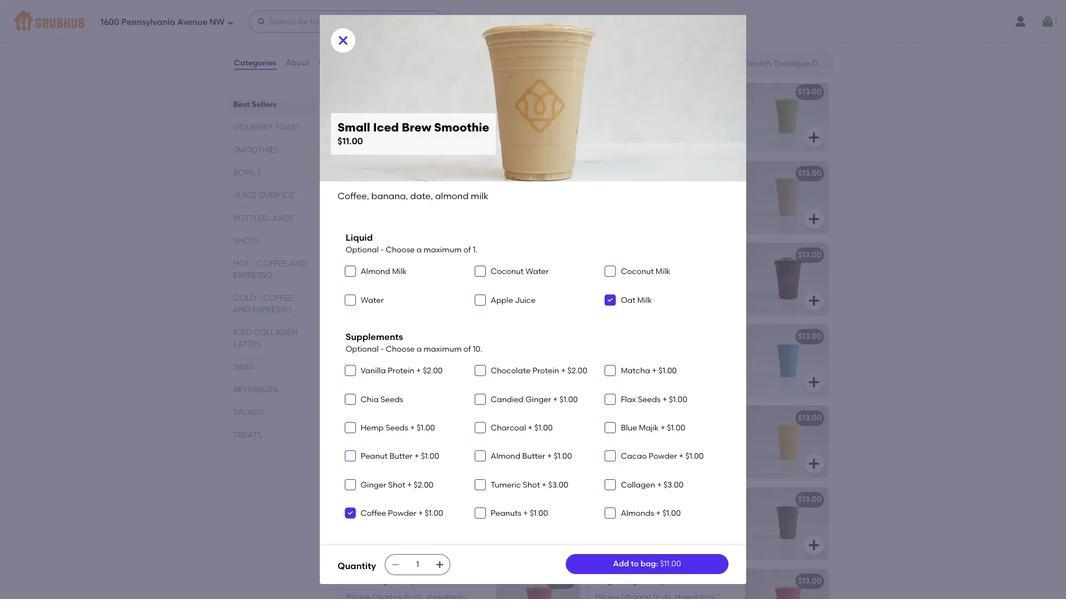 Task type: vqa. For each thing, say whether or not it's contained in the screenshot.
Large Purple Heart Smoothie image
yes



Task type: describe. For each thing, give the bounding box(es) containing it.
protein for vanilla protein
[[388, 367, 415, 376]]

orange, for large
[[595, 430, 626, 439]]

small green machine smoothie
[[347, 87, 466, 97]]

nw
[[210, 17, 225, 27]]

optional for supplements
[[346, 345, 379, 354]]

chia for large purple heart smoothie
[[711, 511, 727, 521]]

0 vertical spatial blue
[[370, 332, 386, 342]]

collagen
[[621, 481, 655, 490]]

- inside hot - coffee and espresso
[[252, 259, 255, 269]]

bottled juice
[[233, 214, 294, 223]]

blueberry, spinach, pineapple, chia seeds, flax seeds, lime, almond milk for small purple heart smoothie
[[347, 511, 479, 532]]

beverages
[[233, 385, 279, 395]]

and for cold - coffee and espresso
[[233, 305, 251, 315]]

large green machine smoothie image
[[745, 80, 829, 152]]

chocolate protein + $2.00
[[491, 367, 587, 376]]

add-ins
[[346, 546, 380, 556]]

lime, right majik
[[659, 430, 677, 439]]

reviews button
[[318, 43, 350, 83]]

small iced brew smoothie $11.00
[[338, 121, 489, 147]]

categories button
[[233, 43, 277, 83]]

water, for large
[[595, 126, 619, 135]]

avenue
[[177, 17, 208, 27]]

liquid
[[346, 233, 373, 243]]

juice over ice
[[233, 191, 295, 200]]

salads
[[233, 408, 264, 418]]

small superfruit smoothie
[[347, 251, 446, 260]]

- inside liquid optional - choose a maximum of 1.
[[381, 245, 384, 255]]

1 blue from the left
[[453, 348, 470, 357]]

espresso for cold
[[252, 305, 292, 315]]

0 horizontal spatial water
[[361, 296, 384, 305]]

about button
[[285, 43, 310, 83]]

hot - coffee and espresso
[[233, 259, 307, 280]]

0 vertical spatial smoothies
[[338, 54, 409, 68]]

small for small orange crush smoothie
[[347, 414, 368, 423]]

orange for large
[[619, 414, 648, 423]]

bowls
[[233, 168, 261, 178]]

heart for small
[[396, 496, 418, 505]]

large for large gingerberry smoothie
[[595, 577, 618, 587]]

reviews
[[319, 58, 350, 68]]

purple for small
[[370, 496, 394, 505]]

small superfruit smoothie image
[[497, 243, 580, 316]]

cacao
[[621, 452, 647, 462]]

Search Toastique Dupont Circle search field
[[744, 58, 829, 69]]

$13.00 for large orange crush smoothie "image"
[[798, 414, 822, 423]]

coffee, up liquid
[[338, 191, 369, 202]]

cold - coffee and espresso
[[233, 294, 294, 315]]

mango, for large green machine smoothie
[[629, 103, 658, 113]]

small green machine smoothie image
[[497, 80, 580, 152]]

ins
[[368, 546, 380, 556]]

pineapple, for small purple heart smoothie
[[420, 511, 460, 521]]

best for sellers
[[233, 100, 250, 109]]

hemp for small
[[366, 114, 388, 124]]

mango, for small green machine smoothie
[[380, 103, 409, 113]]

large inside best seller large iced brew smoothie
[[595, 171, 618, 181]]

peanut
[[361, 452, 388, 462]]

flax
[[621, 395, 636, 405]]

lime, down almonds + $1.00
[[662, 523, 680, 532]]

2 (sea from the left
[[618, 359, 634, 369]]

4 seeds, from the left
[[636, 523, 660, 532]]

large gingerberry smoothie image
[[745, 570, 829, 600]]

coconut for coconut milk
[[621, 267, 654, 277]]

pressed for large superfruit smoothie image
[[615, 278, 645, 287]]

peanut butter + $1.00
[[361, 452, 439, 462]]

flax down coffee
[[372, 523, 386, 532]]

shots
[[233, 237, 259, 246]]

categories
[[234, 58, 276, 68]]

+ for ginger shot + $2.00
[[407, 481, 412, 490]]

water, for small
[[347, 126, 370, 135]]

iced for small iced brew smoothie
[[370, 169, 387, 178]]

1
[[1055, 17, 1057, 26]]

milk for coconut milk
[[656, 267, 670, 277]]

brew for small iced brew smoothie $11.00
[[402, 121, 431, 135]]

best seller large iced brew smoothie
[[595, 158, 695, 181]]

orange, mango, lime, agave, almond milk for small
[[347, 430, 456, 450]]

coconut milk
[[621, 267, 670, 277]]

chocolate
[[491, 367, 531, 376]]

1600
[[101, 17, 119, 27]]

+ for almond butter + $1.00
[[547, 452, 552, 462]]

1 vertical spatial juice
[[270, 214, 294, 223]]

plain image
[[745, 0, 829, 31]]

large for large orange crush smoothie
[[595, 414, 618, 423]]

charcoal
[[491, 424, 526, 433]]

hemp
[[361, 424, 384, 433]]

large green machine smoothie
[[595, 87, 716, 97]]

coconut water
[[491, 267, 549, 277]]

and for hot - coffee and espresso
[[289, 259, 307, 269]]

$13.00 for large blue mystique smoothie "image"
[[798, 332, 822, 342]]

oat milk
[[621, 296, 652, 305]]

agave, for large orange crush smoothie
[[679, 430, 705, 439]]

hot
[[233, 259, 250, 269]]

bag:
[[641, 560, 658, 569]]

almonds + $1.00
[[621, 509, 681, 519]]

large gingerberry smoothie
[[595, 577, 704, 587]]

2 $13.00 from the top
[[798, 169, 822, 178]]

small for small gingerberry smoothie
[[347, 577, 368, 587]]

gourmet toast
[[233, 123, 300, 132]]

add
[[613, 560, 629, 569]]

almond for almond butter + $1.00
[[491, 452, 520, 462]]

juice for small superfruit smoothie image
[[422, 278, 439, 287]]

small blue mystique smoothie
[[347, 332, 461, 342]]

add to bag: $11.00
[[613, 560, 681, 569]]

1 pineapple, banana, mango, blue majik (sea algae), almond milk from the left
[[347, 348, 470, 369]]

$2.00 for vanilla protein + $2.00
[[423, 367, 443, 376]]

green for small
[[370, 87, 393, 97]]

brew for small iced brew smoothie
[[388, 169, 408, 178]]

kale, for small
[[347, 114, 364, 124]]

1 vertical spatial ginger
[[361, 481, 386, 490]]

iced inside best seller large iced brew smoothie
[[619, 171, 636, 181]]

small for small superfruit smoothie
[[347, 251, 368, 260]]

orange, for small
[[347, 430, 378, 439]]

almond milk
[[361, 267, 407, 277]]

1 button
[[1041, 12, 1057, 32]]

liquid optional - choose a maximum of 1.
[[346, 233, 478, 255]]

majik
[[639, 424, 659, 433]]

butter for peanut butter
[[390, 452, 413, 462]]

supplements optional - choose a maximum of 10.
[[346, 332, 482, 354]]

- inside the cold - coffee and espresso
[[258, 294, 261, 303]]

2 majik from the left
[[595, 359, 616, 369]]

chia
[[361, 395, 379, 405]]

chia seeds
[[361, 395, 403, 405]]

add-
[[346, 546, 368, 556]]

large iced brew smoothie image
[[745, 162, 829, 234]]

large orange crush smoothie image
[[745, 407, 829, 479]]

tumeric shot + $3.00
[[491, 481, 568, 490]]

small orange crush smoothie
[[347, 414, 461, 423]]

small gingerberry smoothie
[[347, 577, 454, 587]]

of for supplements
[[464, 345, 471, 354]]

seeds for flax
[[638, 395, 661, 405]]

matcha + $1.00
[[621, 367, 677, 376]]

brew inside best seller large iced brew smoothie
[[638, 171, 657, 181]]

ice
[[282, 191, 295, 200]]

cold
[[233, 294, 256, 303]]

2 algae), from the left
[[636, 359, 662, 369]]

almonds
[[621, 509, 654, 519]]

sellers
[[252, 100, 277, 109]]

collagen + $3.00
[[621, 481, 684, 490]]

powder for coffee powder
[[388, 509, 417, 519]]

banana, mango, pineapple, spinach, kale, hemp seed, flax seed, coconut water, lime for small
[[347, 103, 485, 135]]

$11.00 inside the small iced brew smoothie $11.00
[[338, 136, 363, 147]]

over
[[259, 191, 280, 200]]

small iced brew smoothie
[[347, 169, 446, 178]]

quantity
[[338, 562, 376, 572]]

almond butter + $1.00
[[491, 452, 572, 462]]

choose for supplements
[[386, 345, 415, 354]]

+ for flax seeds + $1.00
[[663, 395, 667, 405]]

heart for large
[[646, 496, 668, 505]]

2 blue from the left
[[702, 348, 718, 357]]

strawberry, for small superfruit smoothie image
[[368, 266, 410, 276]]

banana, mango, pineapple, spinach, kale, hemp seed, flax seed, coconut water, lime for large
[[595, 103, 734, 135]]

coffee
[[361, 509, 386, 519]]

large purple heart smoothie
[[595, 496, 706, 505]]

svg image inside main navigation 'navigation'
[[227, 19, 234, 26]]

smoothies inside tab
[[233, 146, 279, 155]]

$13.00 for large superfruit smoothie image
[[798, 251, 822, 260]]

coffee powder + $1.00
[[361, 509, 443, 519]]

treats tab
[[233, 430, 311, 442]]

mango, for small orange crush smoothie
[[379, 430, 409, 439]]

pineapple, for large green machine smoothie
[[660, 103, 700, 113]]

cold- for large superfruit smoothie image
[[595, 278, 615, 287]]

apple juice
[[491, 296, 536, 305]]

of for liquid
[[464, 245, 471, 255]]

seller
[[618, 158, 636, 166]]

gourmet
[[233, 123, 273, 132]]

juice
[[515, 296, 536, 305]]

1 $3.00 from the left
[[548, 481, 568, 490]]

vanilla
[[361, 367, 386, 376]]

$13.00 for large green machine smoothie image
[[798, 87, 822, 97]]

blueberry, for small superfruit smoothie image
[[445, 266, 483, 276]]

almond for almond milk
[[361, 267, 390, 277]]

matcha
[[621, 367, 650, 376]]

blueberry, for small
[[347, 511, 384, 521]]

blue majik + $1.00
[[621, 424, 685, 433]]

salads tab
[[233, 407, 311, 419]]

lime, down coffee powder + $1.00
[[413, 523, 431, 532]]

cacao powder + $1.00
[[621, 452, 704, 462]]

coffee for cold
[[263, 294, 294, 303]]

coconut for small green machine smoothie
[[449, 114, 481, 124]]

apple
[[491, 296, 513, 305]]

1 horizontal spatial water
[[526, 267, 549, 277]]

crush for large
[[650, 414, 673, 423]]

1 pineapple, from the left
[[347, 348, 387, 357]]



Task type: locate. For each thing, give the bounding box(es) containing it.
machine for small
[[395, 87, 428, 97]]

1 optional from the top
[[346, 245, 379, 255]]

iced collagen lattes tab
[[233, 327, 311, 350]]

0 horizontal spatial smoothies
[[233, 146, 279, 155]]

2 orange, from the left
[[595, 430, 626, 439]]

cold- for small superfruit smoothie image
[[347, 278, 366, 287]]

1 horizontal spatial $3.00
[[664, 481, 684, 490]]

svg image
[[227, 19, 234, 26], [337, 34, 350, 47], [559, 131, 572, 145], [808, 131, 821, 145], [347, 268, 354, 275], [607, 268, 614, 275], [347, 297, 354, 304], [347, 368, 354, 375], [607, 368, 614, 375], [808, 376, 821, 390], [347, 396, 354, 403], [607, 396, 614, 403], [347, 425, 354, 431], [607, 453, 614, 460], [347, 482, 354, 488], [347, 510, 354, 517]]

+ for hemp seeds + $1.00
[[410, 424, 415, 433]]

small for small green machine smoothie
[[347, 87, 368, 97]]

1 crush from the left
[[401, 414, 423, 423]]

shot
[[388, 481, 405, 490], [523, 481, 540, 490]]

0 horizontal spatial blue
[[453, 348, 470, 357]]

seeds, up add
[[595, 523, 619, 532]]

apple down almond milk
[[398, 278, 420, 287]]

butter for almond butter
[[522, 452, 545, 462]]

orange, mango, lime, agave, almond milk up the peanut butter + $1.00 at bottom left
[[347, 430, 456, 450]]

+ down large purple heart smoothie
[[656, 509, 661, 519]]

agave, for small orange crush smoothie
[[430, 430, 456, 439]]

1 $10.00 from the top
[[549, 87, 573, 97]]

1 vertical spatial a
[[417, 345, 422, 354]]

1 horizontal spatial almond
[[491, 452, 520, 462]]

0 horizontal spatial algae),
[[387, 359, 413, 369]]

espresso inside the cold - coffee and espresso
[[252, 305, 292, 315]]

0 vertical spatial a
[[417, 245, 422, 255]]

2 apple from the left
[[647, 278, 669, 287]]

2 a from the top
[[417, 345, 422, 354]]

best for seller
[[602, 158, 616, 166]]

Input item quantity number field
[[406, 555, 430, 575]]

blueberry, for large
[[595, 511, 633, 521]]

+ for candied ginger + $1.00
[[553, 395, 558, 405]]

best sellers
[[233, 100, 277, 109]]

1 heart from the left
[[396, 496, 418, 505]]

1 vertical spatial blue
[[621, 424, 637, 433]]

best inside tab
[[233, 100, 250, 109]]

small for small purple heart smoothie
[[347, 496, 368, 505]]

0 vertical spatial optional
[[346, 245, 379, 255]]

maximum
[[424, 245, 462, 255], [424, 345, 462, 354]]

0 horizontal spatial orange,
[[347, 430, 378, 439]]

espresso for hot
[[233, 271, 273, 280]]

lime, down small orange crush smoothie at the bottom left of the page
[[410, 430, 428, 439]]

gingerberry down add to bag: $11.00
[[619, 577, 665, 587]]

choose for liquid
[[386, 245, 415, 255]]

flax seeds + $1.00
[[621, 395, 687, 405]]

coffee,
[[347, 185, 374, 194], [338, 191, 369, 202]]

0 horizontal spatial crush
[[401, 414, 423, 423]]

1 purple from the left
[[370, 496, 394, 505]]

0 horizontal spatial banana, mango, pineapple, spinach, kale, hemp seed, flax seed, coconut water, lime
[[347, 103, 485, 135]]

0 horizontal spatial juice
[[233, 191, 257, 200]]

5 large from the top
[[595, 577, 618, 587]]

0 vertical spatial of
[[464, 245, 471, 255]]

small purple heart smoothie
[[347, 496, 456, 505]]

small for small iced brew smoothie $11.00
[[338, 121, 370, 135]]

juice down ice
[[270, 214, 294, 223]]

0 horizontal spatial purple
[[370, 496, 394, 505]]

gourmet toast tab
[[233, 122, 311, 133]]

+ for blue majik + $1.00
[[661, 424, 665, 433]]

purple for large
[[619, 496, 644, 505]]

$2.00 up small purple heart smoothie
[[414, 481, 434, 490]]

heart up almonds + $1.00
[[646, 496, 668, 505]]

coconut up the apple
[[491, 267, 524, 277]]

1 horizontal spatial smoothies
[[338, 54, 409, 68]]

0 horizontal spatial juice
[[422, 278, 439, 287]]

1 vertical spatial powder
[[388, 509, 417, 519]]

small purple heart smoothie image
[[497, 488, 580, 561]]

1 vertical spatial $10.00
[[549, 169, 573, 178]]

2 $10.00 from the top
[[549, 169, 573, 178]]

large for large purple heart smoothie
[[595, 496, 618, 505]]

flax down 'large green machine smoothie'
[[661, 114, 674, 124]]

acai, strawberry, banana, blueberry, cold-pressed apple juice down small superfruit smoothie
[[347, 266, 483, 287]]

1 green from the left
[[370, 87, 393, 97]]

1 gingerberry from the left
[[370, 577, 416, 587]]

1 horizontal spatial lime
[[620, 126, 636, 135]]

toast
[[275, 123, 300, 132]]

milk for almond milk
[[392, 267, 407, 277]]

1 horizontal spatial purple
[[619, 496, 644, 505]]

smoothie inside best seller large iced brew smoothie
[[659, 171, 695, 181]]

superfruit
[[370, 251, 408, 260]]

2 machine from the left
[[645, 87, 678, 97]]

seeds for chia
[[381, 395, 403, 405]]

0 vertical spatial $10.00
[[549, 87, 573, 97]]

1 horizontal spatial chia
[[711, 511, 727, 521]]

1 horizontal spatial hemp
[[615, 114, 637, 124]]

1 agave, from the left
[[430, 430, 456, 439]]

maximum left 10.
[[424, 345, 462, 354]]

and
[[289, 259, 307, 269], [233, 305, 251, 315]]

protein right vanilla at the bottom left
[[388, 367, 415, 376]]

0 horizontal spatial shot
[[388, 481, 405, 490]]

blueberry, spinach, pineapple, chia seeds, flax seeds, lime, almond milk down large purple heart smoothie
[[595, 511, 728, 532]]

1 strawberry, from the left
[[368, 266, 410, 276]]

shots tab
[[233, 235, 311, 247]]

almond up "tumeric"
[[491, 452, 520, 462]]

1 majik from the left
[[347, 359, 367, 369]]

1 machine from the left
[[395, 87, 428, 97]]

small blue mystique smoothie image
[[497, 325, 580, 397]]

best left sellers
[[233, 100, 250, 109]]

ginger up coffee
[[361, 481, 386, 490]]

smoothie for small green machine smoothie
[[430, 87, 466, 97]]

1 horizontal spatial banana, mango, pineapple, spinach, kale, hemp seed, flax seed, coconut water, lime
[[595, 103, 734, 135]]

coconut for coconut water
[[491, 267, 524, 277]]

1 horizontal spatial pressed
[[615, 278, 645, 287]]

iced down the small iced brew smoothie $11.00 on the left
[[370, 169, 387, 178]]

gingerberry for small
[[370, 577, 416, 587]]

pineapple,
[[411, 103, 452, 113], [660, 103, 700, 113], [420, 511, 460, 521], [669, 511, 709, 521]]

best inside best seller large iced brew smoothie
[[602, 158, 616, 166]]

choose inside liquid optional - choose a maximum of 1.
[[386, 245, 415, 255]]

large purple heart smoothie image
[[745, 488, 829, 561]]

1 chia from the left
[[462, 511, 478, 521]]

1 horizontal spatial water,
[[595, 126, 619, 135]]

$2.00 for chocolate protein + $2.00
[[568, 367, 587, 376]]

pressed up oat
[[615, 278, 645, 287]]

green for large
[[619, 87, 643, 97]]

1 horizontal spatial $11.00
[[660, 560, 681, 569]]

crush up the hemp seeds + $1.00
[[401, 414, 423, 423]]

orange, up cacao
[[595, 430, 626, 439]]

juice over ice tab
[[233, 190, 311, 202]]

+ down the almond butter + $1.00
[[542, 481, 547, 490]]

1 cold- from the left
[[347, 278, 366, 287]]

coffee, down small iced brew smoothie
[[347, 185, 374, 194]]

maximum inside supplements optional - choose a maximum of 10.
[[424, 345, 462, 354]]

svg image inside 1 button
[[1041, 15, 1055, 28]]

0 horizontal spatial (sea
[[369, 359, 385, 369]]

1 horizontal spatial orange
[[619, 414, 648, 423]]

1 horizontal spatial juice
[[670, 278, 688, 287]]

1 horizontal spatial crush
[[650, 414, 673, 423]]

1 horizontal spatial ginger
[[526, 395, 551, 405]]

+ up large orange crush smoothie
[[663, 395, 667, 405]]

1 choose from the top
[[386, 245, 415, 255]]

0 vertical spatial maximum
[[424, 245, 462, 255]]

1 horizontal spatial gingerberry
[[619, 577, 665, 587]]

1 horizontal spatial pineapple, banana, mango, blue majik (sea algae), almond milk
[[595, 348, 718, 369]]

1 large from the top
[[595, 87, 618, 97]]

optional inside supplements optional - choose a maximum of 10.
[[346, 345, 379, 354]]

juice for large superfruit smoothie image
[[670, 278, 688, 287]]

0 horizontal spatial and
[[233, 305, 251, 315]]

2 orange from the left
[[619, 414, 648, 423]]

1 vertical spatial choose
[[386, 345, 415, 354]]

1 coconut from the left
[[491, 267, 524, 277]]

mango, up matcha + $1.00
[[671, 348, 700, 357]]

a for supplements
[[417, 345, 422, 354]]

banana, for large
[[595, 103, 627, 113]]

mango, for large orange crush smoothie
[[628, 430, 657, 439]]

orange, up peanut
[[347, 430, 378, 439]]

mango,
[[380, 103, 409, 113], [629, 103, 658, 113], [422, 348, 451, 357], [671, 348, 700, 357], [379, 430, 409, 439], [628, 430, 657, 439]]

- down supplements on the bottom left of the page
[[381, 345, 384, 354]]

1 algae), from the left
[[387, 359, 413, 369]]

optional for liquid
[[346, 245, 379, 255]]

1 vertical spatial best
[[602, 158, 616, 166]]

main navigation navigation
[[0, 0, 1066, 43]]

+ down large orange crush smoothie
[[661, 424, 665, 433]]

6 $13.00 from the top
[[798, 496, 822, 505]]

peanuts + $1.00
[[491, 509, 548, 519]]

and inside hot - coffee and espresso
[[289, 259, 307, 269]]

machine for large
[[645, 87, 678, 97]]

1 of from the top
[[464, 245, 471, 255]]

ginger shot + $2.00
[[361, 481, 434, 490]]

0 horizontal spatial milk
[[392, 267, 407, 277]]

of inside liquid optional - choose a maximum of 1.
[[464, 245, 471, 255]]

1 lime from the left
[[372, 126, 388, 135]]

svg image
[[559, 10, 572, 23], [1041, 15, 1055, 28], [257, 17, 266, 26], [808, 213, 821, 226], [477, 268, 484, 275], [808, 295, 821, 308], [477, 297, 484, 304], [607, 297, 614, 304], [559, 376, 572, 390], [477, 396, 484, 403], [477, 425, 484, 431], [607, 425, 614, 431], [347, 453, 354, 460], [477, 453, 484, 460], [559, 458, 572, 471], [808, 458, 821, 471], [607, 482, 614, 488], [477, 510, 484, 517], [607, 510, 614, 517], [559, 539, 572, 553], [808, 539, 821, 553], [391, 561, 400, 570], [436, 561, 444, 570]]

2 water, from the left
[[595, 126, 619, 135]]

1 juice from the left
[[422, 278, 439, 287]]

1 vertical spatial smoothies
[[233, 146, 279, 155]]

0 horizontal spatial pressed
[[366, 278, 396, 287]]

large superfruit smoothie image
[[745, 243, 829, 316]]

1 kale, from the left
[[347, 114, 364, 124]]

3 seed, from the left
[[639, 114, 659, 124]]

coffee inside hot - coffee and espresso
[[257, 259, 288, 269]]

2 agave, from the left
[[679, 430, 705, 439]]

2 banana, from the left
[[595, 103, 627, 113]]

small gingerberry smoothie image
[[497, 570, 580, 600]]

1 coconut from the left
[[449, 114, 481, 124]]

protein for chocolate protein
[[533, 367, 559, 376]]

pressed for small superfruit smoothie image
[[366, 278, 396, 287]]

hemp down small green machine smoothie
[[366, 114, 388, 124]]

mango, down small green machine smoothie
[[380, 103, 409, 113]]

1 orange, mango, lime, agave, almond milk from the left
[[347, 430, 456, 450]]

0 horizontal spatial apple
[[398, 278, 420, 287]]

0 vertical spatial best
[[233, 100, 250, 109]]

0 horizontal spatial majik
[[347, 359, 367, 369]]

mystique
[[388, 332, 423, 342]]

chia for small purple heart smoothie
[[462, 511, 478, 521]]

+ right charcoal
[[528, 424, 533, 433]]

1 banana, from the left
[[347, 103, 378, 113]]

2 kale, from the left
[[595, 114, 613, 124]]

orange, mango, lime, agave, almond milk up cacao powder + $1.00
[[595, 430, 705, 450]]

1 blueberry, spinach, pineapple, chia seeds, flax seeds, lime, almond milk from the left
[[347, 511, 479, 532]]

orange up hemp
[[370, 414, 399, 423]]

bottled
[[233, 214, 269, 223]]

spinach,
[[453, 103, 485, 113], [702, 103, 734, 113], [386, 511, 418, 521], [635, 511, 667, 521]]

powder right cacao
[[649, 452, 677, 462]]

2 large from the top
[[595, 171, 618, 181]]

1 maximum from the top
[[424, 245, 462, 255]]

2 gingerberry from the left
[[619, 577, 665, 587]]

supplements
[[346, 332, 403, 343]]

ginger down chocolate protein + $2.00
[[526, 395, 551, 405]]

smoothie for small iced brew smoothie
[[409, 169, 446, 178]]

- inside supplements optional - choose a maximum of 10.
[[381, 345, 384, 354]]

choose up almond milk
[[386, 245, 415, 255]]

small inside the small iced brew smoothie $11.00
[[338, 121, 370, 135]]

1 butter from the left
[[390, 452, 413, 462]]

-
[[381, 245, 384, 255], [252, 259, 255, 269], [258, 294, 261, 303], [381, 345, 384, 354]]

2 butter from the left
[[522, 452, 545, 462]]

peanuts
[[491, 509, 522, 519]]

3 large from the top
[[595, 414, 618, 423]]

2 orange, mango, lime, agave, almond milk from the left
[[595, 430, 705, 450]]

green
[[370, 87, 393, 97], [619, 87, 643, 97]]

shot up small purple heart smoothie
[[388, 481, 405, 490]]

choose inside supplements optional - choose a maximum of 10.
[[386, 345, 415, 354]]

strawberry, down superfruit
[[368, 266, 410, 276]]

iced
[[373, 121, 399, 135], [370, 169, 387, 178], [619, 171, 636, 181]]

crush for small
[[401, 414, 423, 423]]

heart up coffee powder + $1.00
[[396, 496, 418, 505]]

seeds down small orange crush smoothie at the bottom left of the page
[[386, 424, 408, 433]]

1 vertical spatial of
[[464, 345, 471, 354]]

blueberry, spinach, pineapple, chia seeds, flax seeds, lime, almond milk for large purple heart smoothie
[[595, 511, 728, 532]]

banana,
[[376, 185, 408, 194], [371, 191, 408, 202], [411, 266, 443, 276], [660, 266, 692, 276], [388, 348, 420, 357], [637, 348, 669, 357]]

1 horizontal spatial orange,
[[595, 430, 626, 439]]

2 seed, from the left
[[427, 114, 447, 124]]

- right cold
[[258, 294, 261, 303]]

1 (sea from the left
[[369, 359, 385, 369]]

$11.00
[[338, 136, 363, 147], [660, 560, 681, 569]]

1600 pennsylvania avenue nw
[[101, 17, 225, 27]]

lime for small
[[372, 126, 388, 135]]

strawberry, for large superfruit smoothie image
[[616, 266, 658, 276]]

strawberry, up oat milk
[[616, 266, 658, 276]]

0 horizontal spatial acai, strawberry, banana, blueberry, cold-pressed apple juice
[[347, 266, 483, 287]]

0 horizontal spatial acai,
[[347, 266, 366, 276]]

+ down small purple heart smoothie
[[418, 509, 423, 519]]

+ up "tumeric shot + $3.00" in the bottom of the page
[[547, 452, 552, 462]]

milk
[[392, 267, 407, 277], [656, 267, 670, 277], [637, 296, 652, 305]]

agave,
[[430, 430, 456, 439], [679, 430, 705, 439]]

3 seeds, from the left
[[595, 523, 619, 532]]

pineapple,
[[347, 348, 387, 357], [595, 348, 635, 357]]

search icon image
[[728, 57, 741, 70]]

pineapple, for small green machine smoothie
[[411, 103, 452, 113]]

1 seed, from the left
[[390, 114, 410, 124]]

hemp for large
[[615, 114, 637, 124]]

banana, for small
[[347, 103, 378, 113]]

1 vertical spatial maximum
[[424, 345, 462, 354]]

1 vertical spatial almond
[[491, 452, 520, 462]]

espresso up collagen
[[252, 305, 292, 315]]

$2.00 for ginger shot + $2.00
[[414, 481, 434, 490]]

1 shot from the left
[[388, 481, 405, 490]]

acai, strawberry, banana, blueberry, cold-pressed apple juice for small superfruit smoothie image
[[347, 266, 483, 287]]

2 lime from the left
[[620, 126, 636, 135]]

- up almond milk
[[381, 245, 384, 255]]

1 horizontal spatial powder
[[649, 452, 677, 462]]

iced down small green machine smoothie
[[373, 121, 399, 135]]

+ down small orange crush smoothie at the bottom left of the page
[[410, 424, 415, 433]]

1 water, from the left
[[347, 126, 370, 135]]

1 vertical spatial and
[[233, 305, 251, 315]]

0 horizontal spatial heart
[[396, 496, 418, 505]]

0 horizontal spatial blueberry,
[[445, 266, 483, 276]]

1 horizontal spatial agave,
[[679, 430, 705, 439]]

iced
[[233, 328, 252, 338]]

2 seeds, from the left
[[388, 523, 411, 532]]

optional inside liquid optional - choose a maximum of 1.
[[346, 245, 379, 255]]

2 pineapple, from the left
[[595, 348, 635, 357]]

2 choose from the top
[[386, 345, 415, 354]]

0 horizontal spatial $3.00
[[548, 481, 568, 490]]

2 acai, from the left
[[595, 266, 615, 276]]

1 horizontal spatial orange, mango, lime, agave, almond milk
[[595, 430, 705, 450]]

blueberry,
[[347, 511, 384, 521], [595, 511, 633, 521]]

seeds, down almonds + $1.00
[[636, 523, 660, 532]]

best sellers tab
[[233, 99, 311, 111]]

flax down small green machine smoothie
[[412, 114, 425, 124]]

$13.00 for large gingerberry smoothie image
[[798, 577, 822, 587]]

+ right peanuts
[[523, 509, 528, 519]]

espresso inside hot - coffee and espresso
[[233, 271, 273, 280]]

coffee
[[257, 259, 288, 269], [263, 294, 294, 303]]

maximum inside liquid optional - choose a maximum of 1.
[[424, 245, 462, 255]]

lime
[[372, 126, 388, 135], [620, 126, 636, 135]]

1 horizontal spatial juice
[[270, 214, 294, 223]]

smoothie for small blue mystique smoothie
[[425, 332, 461, 342]]

espresso down hot in the top of the page
[[233, 271, 273, 280]]

iced for small iced brew smoothie $11.00
[[373, 121, 399, 135]]

tumeric
[[491, 481, 521, 490]]

(sea up the flax
[[618, 359, 634, 369]]

candied ginger + $1.00
[[491, 395, 578, 405]]

pineapple, down large purple heart smoothie
[[669, 511, 709, 521]]

flax down almonds
[[621, 523, 635, 532]]

1 horizontal spatial shot
[[523, 481, 540, 490]]

0 horizontal spatial pineapple, banana, mango, blue majik (sea algae), almond milk
[[347, 348, 470, 369]]

+ down the hemp seeds + $1.00
[[415, 452, 419, 462]]

0 vertical spatial water
[[526, 267, 549, 277]]

1 vertical spatial $11.00
[[660, 560, 681, 569]]

orange
[[370, 414, 399, 423], [619, 414, 648, 423]]

small iced brew smoothie image
[[497, 162, 580, 234]]

oat
[[621, 296, 636, 305]]

protein up candied ginger + $1.00
[[533, 367, 559, 376]]

1 seeds, from the left
[[347, 523, 370, 532]]

0 horizontal spatial lime
[[372, 126, 388, 135]]

hemp seeds + $1.00
[[361, 424, 435, 433]]

crush
[[401, 414, 423, 423], [650, 414, 673, 423]]

1 horizontal spatial blueberry,
[[595, 511, 633, 521]]

a inside liquid optional - choose a maximum of 1.
[[417, 245, 422, 255]]

+ for tumeric shot + $3.00
[[542, 481, 547, 490]]

smoothie for large orange crush smoothie
[[675, 414, 711, 423]]

coffee inside the cold - coffee and espresso
[[263, 294, 294, 303]]

0 horizontal spatial coconut
[[449, 114, 481, 124]]

0 horizontal spatial blueberry, spinach, pineapple, chia seeds, flax seeds, lime, almond milk
[[347, 511, 479, 532]]

10.
[[473, 345, 482, 354]]

0 horizontal spatial strawberry,
[[368, 266, 410, 276]]

maximum for liquid
[[424, 245, 462, 255]]

2 pineapple, banana, mango, blue majik (sea algae), almond milk from the left
[[595, 348, 718, 369]]

0 horizontal spatial ginger
[[361, 481, 386, 490]]

a down mystique
[[417, 345, 422, 354]]

iced inside the small iced brew smoothie $11.00
[[373, 121, 399, 135]]

sides
[[233, 363, 255, 372]]

1 horizontal spatial cold-
[[595, 278, 615, 287]]

hemp
[[366, 114, 388, 124], [615, 114, 637, 124]]

3 $13.00 from the top
[[798, 251, 822, 260]]

0 horizontal spatial powder
[[388, 509, 417, 519]]

1 blueberry, from the left
[[445, 266, 483, 276]]

1 horizontal spatial coconut
[[621, 267, 654, 277]]

majik down supplements on the bottom left of the page
[[347, 359, 367, 369]]

vanilla protein + $2.00
[[361, 367, 443, 376]]

1 apple from the left
[[398, 278, 420, 287]]

powder down small purple heart smoothie
[[388, 509, 417, 519]]

orange for small
[[370, 414, 399, 423]]

banana, down 'large green machine smoothie'
[[595, 103, 627, 113]]

orange, mango, lime, agave, almond milk
[[347, 430, 456, 450], [595, 430, 705, 450]]

1 $13.00 from the top
[[798, 87, 822, 97]]

about
[[286, 58, 309, 68]]

+ up large purple heart smoothie
[[657, 481, 662, 490]]

mango, down mystique
[[422, 348, 451, 357]]

lime,
[[410, 430, 428, 439], [659, 430, 677, 439], [413, 523, 431, 532], [662, 523, 680, 532]]

1 protein from the left
[[388, 367, 415, 376]]

$1.00
[[659, 367, 677, 376], [560, 395, 578, 405], [669, 395, 687, 405], [417, 424, 435, 433], [535, 424, 553, 433], [667, 424, 685, 433], [421, 452, 439, 462], [554, 452, 572, 462], [686, 452, 704, 462], [425, 509, 443, 519], [530, 509, 548, 519], [663, 509, 681, 519]]

pressed down almond milk
[[366, 278, 396, 287]]

choose
[[386, 245, 415, 255], [386, 345, 415, 354]]

1 pressed from the left
[[366, 278, 396, 287]]

almond down superfruit
[[361, 267, 390, 277]]

juice down liquid optional - choose a maximum of 1.
[[422, 278, 439, 287]]

bowls tab
[[233, 167, 311, 179]]

a right superfruit
[[417, 245, 422, 255]]

0 horizontal spatial blueberry,
[[347, 511, 384, 521]]

cold - coffee and espresso tab
[[233, 293, 311, 316]]

2 blueberry, from the left
[[595, 511, 633, 521]]

butter right peanut
[[390, 452, 413, 462]]

shot for ginger shot
[[388, 481, 405, 490]]

agave, down small orange crush smoothie at the bottom left of the page
[[430, 430, 456, 439]]

flax
[[412, 114, 425, 124], [661, 114, 674, 124], [372, 523, 386, 532], [621, 523, 635, 532]]

water down almond milk
[[361, 296, 384, 305]]

4 large from the top
[[595, 496, 618, 505]]

gingerberry down the 'input item quantity' number field
[[370, 577, 416, 587]]

acai,
[[347, 266, 366, 276], [595, 266, 615, 276]]

2 optional from the top
[[346, 345, 379, 354]]

+ for coffee powder + $1.00
[[418, 509, 423, 519]]

0 horizontal spatial orange, mango, lime, agave, almond milk
[[347, 430, 456, 450]]

4 seed, from the left
[[676, 114, 696, 124]]

sides tab
[[233, 362, 311, 373]]

hot - coffee and espresso tab
[[233, 258, 311, 282]]

2 hemp from the left
[[615, 114, 637, 124]]

acai, strawberry, banana, blueberry, cold-pressed apple juice up oat milk
[[595, 266, 732, 287]]

powder
[[649, 452, 677, 462], [388, 509, 417, 519]]

0 horizontal spatial pineapple,
[[347, 348, 387, 357]]

shot right "tumeric"
[[523, 481, 540, 490]]

juice
[[233, 191, 257, 200], [270, 214, 294, 223]]

to
[[631, 560, 639, 569]]

bottled juice tab
[[233, 213, 311, 224]]

lattes
[[233, 340, 261, 349]]

collagen
[[254, 328, 298, 338]]

smoothie inside the small iced brew smoothie $11.00
[[434, 121, 489, 135]]

2 crush from the left
[[650, 414, 673, 423]]

1 horizontal spatial blue
[[621, 424, 637, 433]]

best
[[233, 100, 250, 109], [602, 158, 616, 166]]

gingerberry for large
[[619, 577, 665, 587]]

large blue mystique smoothie image
[[745, 325, 829, 397]]

1 vertical spatial water
[[361, 296, 384, 305]]

of left 1.
[[464, 245, 471, 255]]

strawberry,
[[368, 266, 410, 276], [616, 266, 658, 276]]

2 blueberry, from the left
[[694, 266, 732, 276]]

choose down small blue mystique smoothie
[[386, 345, 415, 354]]

smoothie
[[430, 87, 466, 97], [679, 87, 716, 97], [434, 121, 489, 135], [409, 169, 446, 178], [659, 171, 695, 181], [409, 251, 446, 260], [425, 332, 461, 342], [425, 414, 461, 423], [675, 414, 711, 423], [420, 496, 456, 505], [670, 496, 706, 505], [418, 577, 454, 587], [667, 577, 704, 587]]

and inside the cold - coffee and espresso
[[233, 305, 251, 315]]

2 pressed from the left
[[615, 278, 645, 287]]

1 acai, from the left
[[347, 266, 366, 276]]

acai, for small superfruit smoothie image
[[347, 266, 366, 276]]

1 horizontal spatial (sea
[[618, 359, 634, 369]]

smoky chipotle turkey toast image
[[497, 0, 580, 31]]

kale,
[[347, 114, 364, 124], [595, 114, 613, 124]]

small orange crush smoothie image
[[497, 407, 580, 479]]

2 of from the top
[[464, 345, 471, 354]]

1 vertical spatial optional
[[346, 345, 379, 354]]

2 coconut from the left
[[698, 114, 729, 124]]

1 vertical spatial espresso
[[252, 305, 292, 315]]

blueberry, for large superfruit smoothie image
[[694, 266, 732, 276]]

mango, down small orange crush smoothie at the bottom left of the page
[[379, 430, 409, 439]]

$10.00 for coffee, banana, date, almond milk
[[549, 169, 573, 178]]

optional down liquid
[[346, 245, 379, 255]]

2 strawberry, from the left
[[616, 266, 658, 276]]

0 vertical spatial powder
[[649, 452, 677, 462]]

acai, down liquid
[[347, 266, 366, 276]]

agave, up cacao powder + $1.00
[[679, 430, 705, 439]]

machine
[[395, 87, 428, 97], [645, 87, 678, 97]]

1 orange, from the left
[[347, 430, 378, 439]]

1 acai, strawberry, banana, blueberry, cold-pressed apple juice from the left
[[347, 266, 483, 287]]

seeds, down coffee
[[347, 523, 370, 532]]

blue left majik
[[621, 424, 637, 433]]

1 horizontal spatial heart
[[646, 496, 668, 505]]

shot for tumeric shot
[[523, 481, 540, 490]]

5 $13.00 from the top
[[798, 414, 822, 423]]

1 horizontal spatial butter
[[522, 452, 545, 462]]

coconut for large green machine smoothie
[[698, 114, 729, 124]]

1 horizontal spatial acai, strawberry, banana, blueberry, cold-pressed apple juice
[[595, 266, 732, 287]]

1 hemp from the left
[[366, 114, 388, 124]]

smoothies tab
[[233, 144, 311, 156]]

2 green from the left
[[619, 87, 643, 97]]

1 orange from the left
[[370, 414, 399, 423]]

seeds up small orange crush smoothie at the bottom left of the page
[[381, 395, 403, 405]]

iced down seller
[[619, 171, 636, 181]]

$10.00
[[549, 87, 573, 97], [549, 169, 573, 178], [549, 577, 573, 587]]

beverages tab
[[233, 384, 311, 396]]

protein
[[388, 367, 415, 376], [533, 367, 559, 376]]

brew inside the small iced brew smoothie $11.00
[[402, 121, 431, 135]]

2 $3.00 from the left
[[664, 481, 684, 490]]

0 horizontal spatial water,
[[347, 126, 370, 135]]

maximum for supplements
[[424, 345, 462, 354]]

a inside supplements optional - choose a maximum of 10.
[[417, 345, 422, 354]]

blue left mystique
[[370, 332, 386, 342]]

water up juice
[[526, 267, 549, 277]]

smoothies up small green machine smoothie
[[338, 54, 409, 68]]

2 maximum from the top
[[424, 345, 462, 354]]

1 horizontal spatial strawberry,
[[616, 266, 658, 276]]

pineapple, down 'large green machine smoothie'
[[660, 103, 700, 113]]

2 coconut from the left
[[621, 267, 654, 277]]

pressed
[[366, 278, 396, 287], [615, 278, 645, 287]]

orange,
[[347, 430, 378, 439], [595, 430, 626, 439]]

treats
[[233, 431, 262, 440]]

1 horizontal spatial kale,
[[595, 114, 613, 124]]

+ for cacao powder + $1.00
[[679, 452, 684, 462]]

0 vertical spatial juice
[[233, 191, 257, 200]]

2 protein from the left
[[533, 367, 559, 376]]

$3.00 down the almond butter + $1.00
[[548, 481, 568, 490]]

2 vertical spatial $10.00
[[549, 577, 573, 587]]

0 horizontal spatial almond
[[361, 267, 390, 277]]

pineapple, down small green machine smoothie
[[411, 103, 452, 113]]

pennsylvania
[[121, 17, 175, 27]]

pineapple, banana, mango, blue majik (sea algae), almond milk down mystique
[[347, 348, 470, 369]]

1 horizontal spatial blueberry,
[[694, 266, 732, 276]]

1 banana, mango, pineapple, spinach, kale, hemp seed, flax seed, coconut water, lime from the left
[[347, 103, 485, 135]]

milk for oat milk
[[637, 296, 652, 305]]

milk
[[462, 185, 478, 194], [471, 191, 489, 202], [446, 359, 462, 369], [695, 359, 710, 369], [378, 441, 393, 450], [626, 441, 642, 450], [464, 523, 479, 532], [713, 523, 728, 532]]

seeds for hemp
[[386, 424, 408, 433]]

$3.00 up large purple heart smoothie
[[664, 481, 684, 490]]

2 banana, mango, pineapple, spinach, kale, hemp seed, flax seed, coconut water, lime from the left
[[595, 103, 734, 135]]

smoothie for large purple heart smoothie
[[670, 496, 706, 505]]

$10.00 for banana, mango, pineapple, spinach, kale, hemp seed, flax seed, coconut water, lime
[[549, 87, 573, 97]]

2 heart from the left
[[646, 496, 668, 505]]

smoothie for small purple heart smoothie
[[420, 496, 456, 505]]

coffee for hot
[[257, 259, 288, 269]]

3 $10.00 from the top
[[549, 577, 573, 587]]

+ right matcha on the bottom right of page
[[652, 367, 657, 376]]

of inside supplements optional - choose a maximum of 10.
[[464, 345, 471, 354]]

1 blueberry, from the left
[[347, 511, 384, 521]]

blueberry, down collagen
[[595, 511, 633, 521]]

large
[[595, 87, 618, 97], [595, 171, 618, 181], [595, 414, 618, 423], [595, 496, 618, 505], [595, 577, 618, 587]]

1.
[[473, 245, 478, 255]]

kale, for large
[[595, 114, 613, 124]]

banana, mango, pineapple, spinach, kale, hemp seed, flax seed, coconut water, lime
[[347, 103, 485, 135], [595, 103, 734, 135]]

water
[[526, 267, 549, 277], [361, 296, 384, 305]]

1 a from the top
[[417, 245, 422, 255]]

apple for small superfruit smoothie image
[[398, 278, 420, 287]]

best left seller
[[602, 158, 616, 166]]

0 vertical spatial coffee
[[257, 259, 288, 269]]

0 vertical spatial choose
[[386, 245, 415, 255]]

2 blueberry, spinach, pineapple, chia seeds, flax seeds, lime, almond milk from the left
[[595, 511, 728, 532]]

0 horizontal spatial machine
[[395, 87, 428, 97]]

$13.00
[[798, 87, 822, 97], [798, 169, 822, 178], [798, 251, 822, 260], [798, 332, 822, 342], [798, 414, 822, 423], [798, 496, 822, 505], [798, 577, 822, 587]]

+ up candied ginger + $1.00
[[561, 367, 566, 376]]

1 horizontal spatial pineapple,
[[595, 348, 635, 357]]

algae), up flax seeds + $1.00
[[636, 359, 662, 369]]



